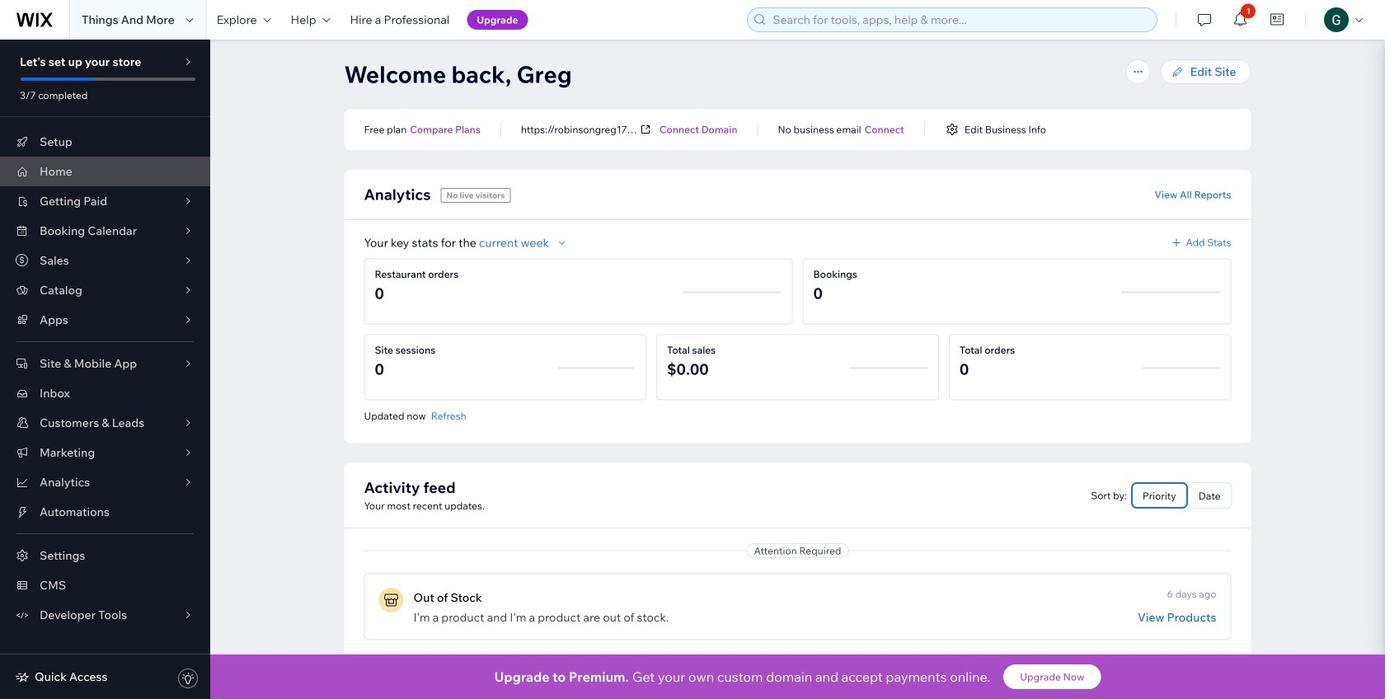 Task type: vqa. For each thing, say whether or not it's contained in the screenshot.
Analytics inside the popup button
no



Task type: locate. For each thing, give the bounding box(es) containing it.
sidebar element
[[0, 40, 210, 699]]

Search for tools, apps, help & more... field
[[768, 8, 1152, 31]]



